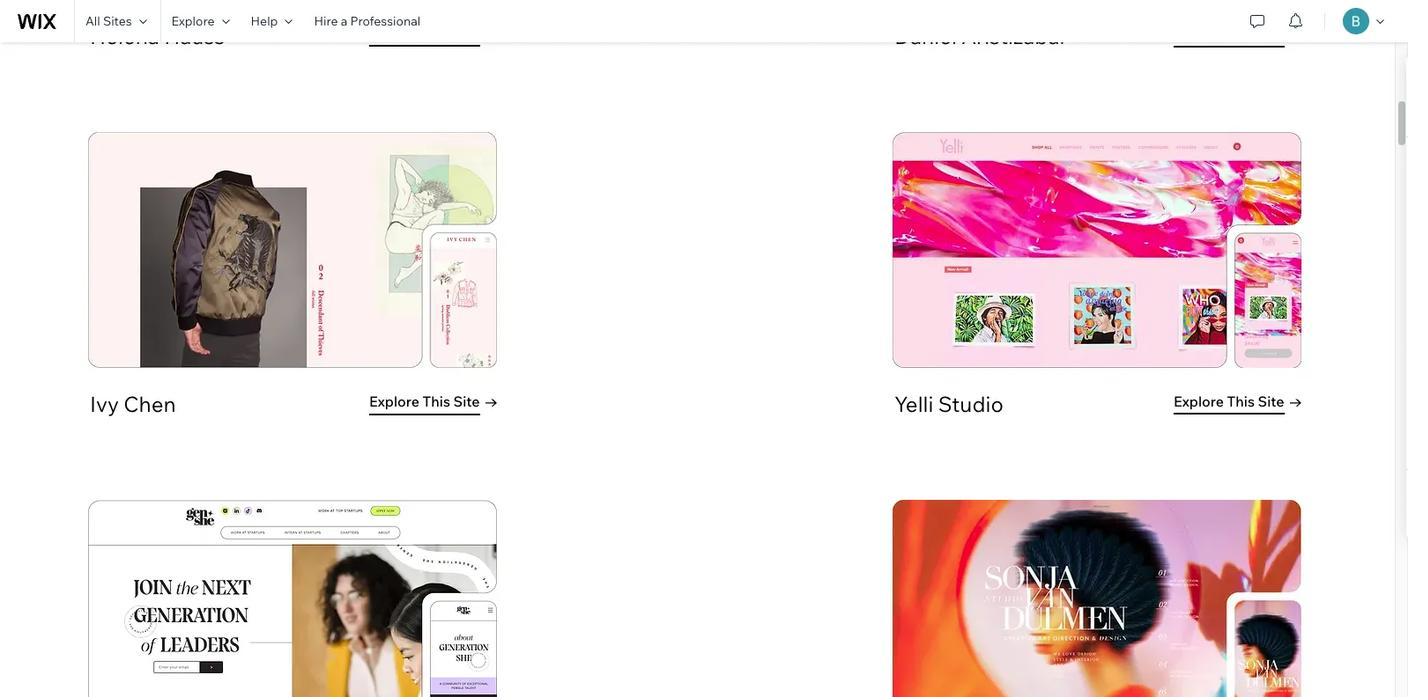 Task type: describe. For each thing, give the bounding box(es) containing it.
professional
[[350, 13, 421, 29]]

hire
[[314, 13, 338, 29]]

hire a professional
[[314, 13, 421, 29]]

a
[[341, 13, 347, 29]]

hire a professional link
[[304, 0, 431, 42]]

all
[[85, 13, 100, 29]]



Task type: locate. For each thing, give the bounding box(es) containing it.
help button
[[240, 0, 304, 42]]

all sites
[[85, 13, 132, 29]]

sites
[[103, 13, 132, 29]]

explore
[[171, 13, 215, 29]]

help
[[251, 13, 278, 29]]



Task type: vqa. For each thing, say whether or not it's contained in the screenshot.
Hire a Professional
yes



